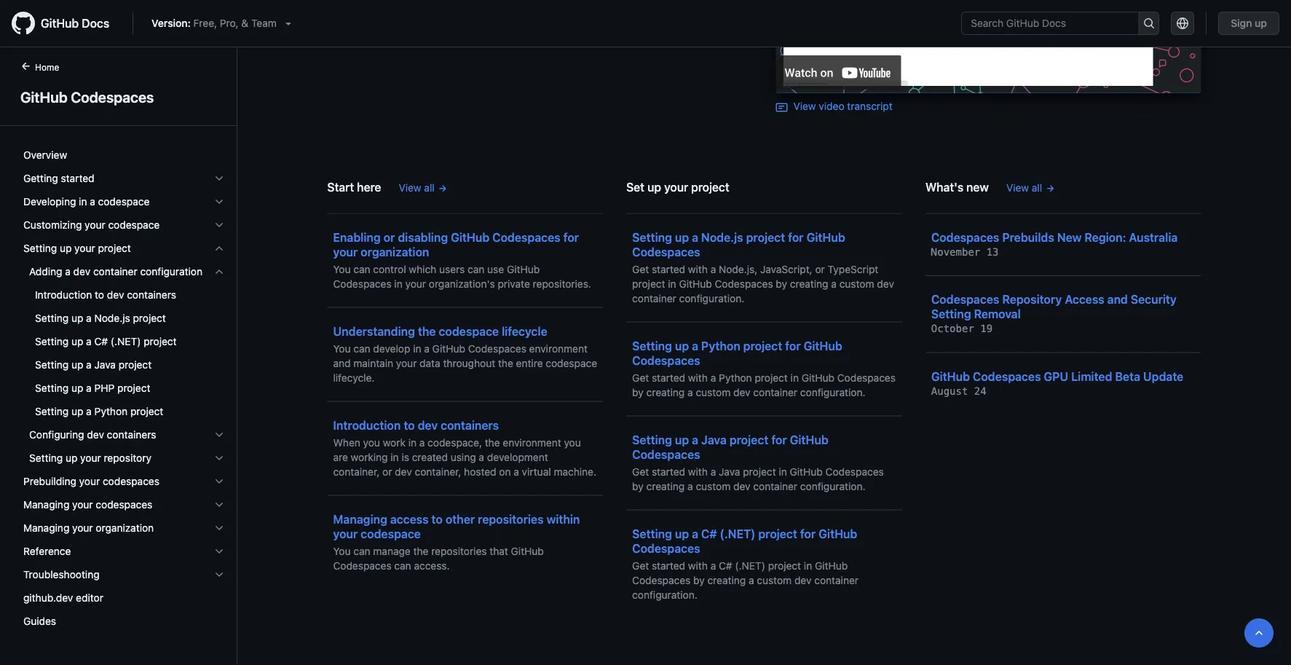 Task type: locate. For each thing, give the bounding box(es) containing it.
entire
[[516, 357, 543, 369]]

0 vertical spatial repositories
[[478, 512, 544, 526]]

java
[[94, 359, 116, 371], [701, 433, 727, 447], [719, 465, 740, 477]]

link image
[[776, 101, 788, 113]]

1 horizontal spatial view all
[[1007, 181, 1043, 193]]

your inside 'managing your organization' dropdown button
[[72, 522, 93, 534]]

creating inside "setting up a java project for github codespaces get started with a java project in github codespaces by creating a custom dev container configuration."
[[647, 480, 685, 492]]

setting up your project element
[[12, 237, 237, 470], [12, 260, 237, 470]]

you up "working"
[[363, 436, 380, 448]]

3 get from the top
[[632, 465, 649, 477]]

your inside managing access to other repositories within your codespace you can manage the repositories that github codespaces can access.
[[333, 527, 358, 540]]

introduction inside "setting up your project" element
[[35, 289, 92, 301]]

the up 'development'
[[485, 436, 500, 448]]

codespace up manage on the bottom left of page
[[361, 527, 421, 540]]

setting inside "setting up a java project for github codespaces get started with a java project in github codespaces by creating a custom dev container configuration."
[[632, 433, 672, 447]]

setting up your project element containing adding a dev container configuration
[[12, 260, 237, 470]]

codespace,
[[428, 436, 482, 448]]

1 vertical spatial and
[[333, 357, 351, 369]]

environment up 'development'
[[503, 436, 561, 448]]

dev inside "setting up a java project for github codespaces get started with a java project in github codespaces by creating a custom dev container configuration."
[[734, 480, 751, 492]]

codespaces inside "codespaces prebuilds new region: australia november 13"
[[932, 230, 1000, 244]]

managing up reference
[[23, 522, 69, 534]]

5 sc 9kayk9 0 image from the top
[[213, 569, 225, 581]]

setting up a java project link
[[17, 353, 231, 377]]

github.dev
[[23, 592, 73, 604]]

get
[[632, 263, 649, 275], [632, 371, 649, 384], [632, 465, 649, 477], [632, 559, 649, 571]]

python for setting up a python project
[[94, 405, 128, 417]]

2 sc 9kayk9 0 image from the top
[[213, 243, 225, 254]]

2 adding a dev container configuration element from the top
[[12, 283, 237, 423]]

0 vertical spatial (.net)
[[111, 335, 141, 347]]

started for setting up a python project for github codespaces
[[652, 371, 686, 384]]

codespaces
[[71, 88, 154, 105], [493, 230, 561, 244], [932, 230, 1000, 244], [632, 245, 701, 259], [333, 278, 392, 290], [715, 278, 773, 290], [932, 292, 1000, 306], [468, 342, 527, 354], [632, 353, 701, 367], [973, 369, 1041, 383], [838, 371, 896, 384], [632, 447, 701, 461], [826, 465, 884, 477], [632, 541, 701, 555], [333, 559, 392, 571], [632, 574, 691, 586]]

up for setting up a python project
[[71, 405, 83, 417]]

None search field
[[962, 12, 1160, 35]]

managing your codespaces button
[[17, 493, 231, 516]]

sc 9kayk9 0 image
[[213, 173, 225, 184], [213, 243, 225, 254], [213, 266, 225, 278], [213, 452, 225, 464], [213, 476, 225, 487], [213, 499, 225, 511], [213, 522, 225, 534]]

up for setting up a java project for github codespaces get started with a java project in github codespaces by creating a custom dev container configuration.
[[675, 433, 689, 447]]

or left the typescript
[[815, 263, 825, 275]]

view right link image
[[794, 100, 816, 112]]

0 vertical spatial and
[[1108, 292, 1128, 306]]

repositories.
[[533, 278, 591, 290]]

codespaces inside understanding the codespace lifecycle you can develop in a github codespaces environment and maintain your data throughout the entire codespace lifecycle.
[[468, 342, 527, 354]]

view all link up disabling at left top
[[399, 180, 448, 195]]

repository
[[104, 452, 151, 464]]

codespaces for prebuilding your codespaces
[[103, 475, 159, 487]]

docs
[[82, 16, 109, 30]]

started inside dropdown button
[[61, 172, 94, 184]]

getting
[[23, 172, 58, 184]]

creating inside setting up a node.js project for github codespaces get started with a node.js, javascript, or typescript project in github codespaces by creating a custom dev container configuration.
[[790, 278, 829, 290]]

other
[[446, 512, 475, 526]]

containers inside dropdown button
[[107, 429, 156, 441]]

view
[[794, 100, 816, 112], [399, 181, 421, 193], [1007, 181, 1029, 193]]

environment up entire
[[529, 342, 588, 354]]

for for enabling or disabling github codespaces for your organization
[[564, 230, 579, 244]]

environment for containers
[[503, 436, 561, 448]]

setting for setting up your project
[[23, 242, 57, 254]]

you
[[363, 436, 380, 448], [564, 436, 581, 448]]

1 sc 9kayk9 0 image from the top
[[213, 173, 225, 184]]

sc 9kayk9 0 image
[[213, 196, 225, 208], [213, 219, 225, 231], [213, 429, 225, 441], [213, 546, 225, 557], [213, 569, 225, 581]]

introduction up when
[[333, 418, 401, 432]]

1 horizontal spatial c#
[[701, 527, 717, 540]]

c#
[[94, 335, 108, 347], [701, 527, 717, 540], [719, 559, 733, 571]]

sign
[[1231, 17, 1253, 29]]

4 sc 9kayk9 0 image from the top
[[213, 546, 225, 557]]

github inside understanding the codespace lifecycle you can develop in a github codespaces environment and maintain your data throughout the entire codespace lifecycle.
[[432, 342, 465, 354]]

github inside github codespaces gpu limited beta update august 24
[[932, 369, 970, 383]]

java for setting up a java project
[[94, 359, 116, 371]]

containers for introduction to dev containers
[[127, 289, 176, 301]]

5 sc 9kayk9 0 image from the top
[[213, 476, 225, 487]]

java inside github codespaces element
[[94, 359, 116, 371]]

up for setting up a php project
[[71, 382, 83, 394]]

0 vertical spatial java
[[94, 359, 116, 371]]

configuring dev containers
[[29, 429, 156, 441]]

august 24 element
[[932, 385, 987, 397]]

c# for setting up a c# (.net) project for github codespaces get started with a c# (.net) project in github codespaces by creating a custom dev container configuration.
[[701, 527, 717, 540]]

1 vertical spatial you
[[333, 342, 351, 354]]

0 horizontal spatial view all
[[399, 181, 435, 193]]

2 vertical spatial java
[[719, 465, 740, 477]]

1 vertical spatial java
[[701, 433, 727, 447]]

what's
[[926, 180, 964, 194]]

2 vertical spatial to
[[432, 512, 443, 526]]

with for node.js
[[688, 263, 708, 275]]

1 vertical spatial environment
[[503, 436, 561, 448]]

1 vertical spatial c#
[[701, 527, 717, 540]]

started for setting up a java project for github codespaces
[[652, 465, 686, 477]]

custom inside the setting up a c# (.net) project for github codespaces get started with a c# (.net) project in github codespaces by creating a custom dev container configuration.
[[757, 574, 792, 586]]

managing for to
[[333, 512, 387, 526]]

4 sc 9kayk9 0 image from the top
[[213, 452, 225, 464]]

setting inside the setting up a c# (.net) project for github codespaces get started with a c# (.net) project in github codespaces by creating a custom dev container configuration.
[[632, 527, 672, 540]]

to up "work"
[[404, 418, 415, 432]]

python inside setting up a python project link
[[94, 405, 128, 417]]

october 19 element
[[932, 323, 993, 335]]

get inside "setting up a java project for github codespaces get started with a java project in github codespaces by creating a custom dev container configuration."
[[632, 465, 649, 477]]

codespaces prebuilds new region: australia november 13
[[932, 230, 1178, 258]]

13
[[987, 246, 999, 258]]

containers up codespace,
[[441, 418, 499, 432]]

0 horizontal spatial container,
[[333, 465, 380, 477]]

the
[[418, 324, 436, 338], [498, 357, 513, 369], [485, 436, 500, 448], [413, 545, 429, 557]]

2 you from the top
[[333, 342, 351, 354]]

a inside adding a dev container configuration dropdown button
[[65, 266, 71, 278]]

2 horizontal spatial to
[[432, 512, 443, 526]]

container,
[[333, 465, 380, 477], [415, 465, 461, 477]]

0 vertical spatial environment
[[529, 342, 588, 354]]

custom
[[840, 278, 874, 290], [696, 386, 731, 398], [696, 480, 731, 492], [757, 574, 792, 586]]

started inside setting up a python project for github codespaces get started with a python project in github codespaces by creating a custom dev container configuration.
[[652, 371, 686, 384]]

1 horizontal spatial node.js
[[701, 230, 744, 244]]

0 vertical spatial to
[[95, 289, 104, 301]]

sc 9kayk9 0 image inside setting up your repository dropdown button
[[213, 452, 225, 464]]

node.js up setting up a c# (.net) project
[[94, 312, 130, 324]]

github codespaces gpu limited beta update august 24
[[932, 369, 1184, 397]]

setting up your project button
[[17, 237, 231, 260]]

0 vertical spatial introduction
[[35, 289, 92, 301]]

2 vertical spatial you
[[333, 545, 351, 557]]

the up "access."
[[413, 545, 429, 557]]

node.js for setting up a node.js project
[[94, 312, 130, 324]]

2 sc 9kayk9 0 image from the top
[[213, 219, 225, 231]]

container, down created
[[415, 465, 461, 477]]

your
[[664, 180, 688, 194], [85, 219, 105, 231], [74, 242, 95, 254], [333, 245, 358, 259], [405, 278, 426, 290], [396, 357, 417, 369], [80, 452, 101, 464], [79, 475, 100, 487], [72, 499, 93, 511], [72, 522, 93, 534], [333, 527, 358, 540]]

0 vertical spatial organization
[[361, 245, 429, 259]]

setting inside codespaces repository access and security setting removal october 19
[[932, 307, 971, 321]]

for inside setting up a python project for github codespaces get started with a python project in github codespaces by creating a custom dev container configuration.
[[785, 339, 801, 353]]

0 horizontal spatial node.js
[[94, 312, 130, 324]]

java for setting up a java project for github codespaces get started with a java project in github codespaces by creating a custom dev container configuration.
[[701, 433, 727, 447]]

adding a dev container configuration element
[[12, 260, 237, 423], [12, 283, 237, 423]]

configuration. inside "setting up a java project for github codespaces get started with a java project in github codespaces by creating a custom dev container configuration."
[[800, 480, 866, 492]]

limited
[[1072, 369, 1113, 383]]

and right 'access'
[[1108, 292, 1128, 306]]

up inside "setting up a java project for github codespaces get started with a java project in github codespaces by creating a custom dev container configuration."
[[675, 433, 689, 447]]

managing for codespaces
[[23, 499, 69, 511]]

2 horizontal spatial view
[[1007, 181, 1029, 193]]

your inside setting up your repository dropdown button
[[80, 452, 101, 464]]

setting for setting up a node.js project
[[35, 312, 69, 324]]

sc 9kayk9 0 image for adding a dev container configuration
[[213, 266, 225, 278]]

setting up a c# (.net) project link
[[17, 330, 231, 353]]

up for setting up a java project
[[71, 359, 83, 371]]

home link
[[15, 60, 83, 75]]

0 vertical spatial codespaces
[[103, 475, 159, 487]]

configuration.
[[679, 292, 745, 304], [800, 386, 866, 398], [800, 480, 866, 492], [632, 589, 698, 601]]

introduction down adding
[[35, 289, 92, 301]]

working
[[351, 451, 388, 463]]

codespaces inside managing access to other repositories within your codespace you can manage the repositories that github codespaces can access.
[[333, 559, 392, 571]]

1 horizontal spatial to
[[404, 418, 415, 432]]

2 horizontal spatial c#
[[719, 559, 733, 571]]

get for setting up a python project for github codespaces
[[632, 371, 649, 384]]

setting for setting up a c# (.net) project
[[35, 335, 69, 347]]

can left control
[[353, 263, 370, 275]]

setting for setting up a python project
[[35, 405, 69, 417]]

with for python
[[688, 371, 708, 384]]

containers down configuration
[[127, 289, 176, 301]]

dev inside the setting up a c# (.net) project for github codespaces get started with a c# (.net) project in github codespaces by creating a custom dev container configuration.
[[795, 574, 812, 586]]

container inside "setting up a java project for github codespaces get started with a java project in github codespaces by creating a custom dev container configuration."
[[753, 480, 798, 492]]

hosted
[[464, 465, 497, 477]]

up inside the setting up a c# (.net) project for github codespaces get started with a c# (.net) project in github codespaces by creating a custom dev container configuration.
[[675, 527, 689, 540]]

(.net) inside "setting up your project" element
[[111, 335, 141, 347]]

understanding
[[333, 324, 415, 338]]

github inside github docs link
[[41, 16, 79, 30]]

containers inside introduction to dev containers when you work in a codespace, the environment you are working in is created using a development container, or dev container, hosted on a virtual machine.
[[441, 418, 499, 432]]

a inside setting up a node.js project link
[[86, 312, 92, 324]]

reference
[[23, 545, 71, 557]]

Search GitHub Docs search field
[[962, 12, 1139, 34]]

1 you from the top
[[333, 263, 351, 275]]

with for java
[[688, 465, 708, 477]]

for for setting up a java project for github codespaces
[[772, 433, 787, 447]]

1 vertical spatial python
[[719, 371, 752, 384]]

0 horizontal spatial you
[[363, 436, 380, 448]]

setting up a python project for github codespaces get started with a python project in github codespaces by creating a custom dev container configuration.
[[632, 339, 896, 398]]

started inside "setting up a java project for github codespaces get started with a java project in github codespaces by creating a custom dev container configuration."
[[652, 465, 686, 477]]

for inside enabling or disabling github codespaces for your organization you can control which users can use github codespaces in your organization's private repositories.
[[564, 230, 579, 244]]

0 horizontal spatial view
[[399, 181, 421, 193]]

codespace down the "getting started" dropdown button
[[98, 196, 150, 208]]

1 horizontal spatial you
[[564, 436, 581, 448]]

a
[[90, 196, 95, 208], [692, 230, 699, 244], [711, 263, 716, 275], [65, 266, 71, 278], [831, 278, 837, 290], [86, 312, 92, 324], [86, 335, 92, 347], [692, 339, 699, 353], [424, 342, 430, 354], [86, 359, 92, 371], [711, 371, 716, 384], [86, 382, 92, 394], [688, 386, 693, 398], [86, 405, 92, 417], [692, 433, 699, 447], [419, 436, 425, 448], [479, 451, 484, 463], [514, 465, 519, 477], [711, 465, 716, 477], [688, 480, 693, 492], [692, 527, 699, 540], [711, 559, 716, 571], [749, 574, 754, 586]]

2 view all link from the left
[[1007, 180, 1056, 195]]

get inside setting up a node.js project for github codespaces get started with a node.js, javascript, or typescript project in github codespaces by creating a custom dev container configuration.
[[632, 263, 649, 275]]

environment
[[529, 342, 588, 354], [503, 436, 561, 448]]

sc 9kayk9 0 image inside customizing your codespace dropdown button
[[213, 219, 225, 231]]

started inside the setting up a c# (.net) project for github codespaces get started with a c# (.net) project in github codespaces by creating a custom dev container configuration.
[[652, 559, 686, 571]]

0 horizontal spatial view all link
[[399, 180, 448, 195]]

0 vertical spatial or
[[384, 230, 395, 244]]

sc 9kayk9 0 image inside prebuilding your codespaces dropdown button
[[213, 476, 225, 487]]

you up lifecycle.
[[333, 342, 351, 354]]

to left other
[[432, 512, 443, 526]]

managing down prebuilding on the bottom of the page
[[23, 499, 69, 511]]

view all right "new"
[[1007, 181, 1043, 193]]

in
[[79, 196, 87, 208], [394, 278, 403, 290], [668, 278, 676, 290], [413, 342, 421, 354], [791, 371, 799, 384], [408, 436, 417, 448], [391, 451, 399, 463], [779, 465, 787, 477], [804, 559, 812, 571]]

1 view all from the left
[[399, 181, 435, 193]]

sc 9kayk9 0 image for prebuilding your codespaces
[[213, 476, 225, 487]]

environment inside understanding the codespace lifecycle you can develop in a github codespaces environment and maintain your data throughout the entire codespace lifecycle.
[[529, 342, 588, 354]]

in inside setting up a node.js project for github codespaces get started with a node.js, javascript, or typescript project in github codespaces by creating a custom dev container configuration.
[[668, 278, 676, 290]]

environment for lifecycle
[[529, 342, 588, 354]]

up inside setting up a python project for github codespaces get started with a python project in github codespaces by creating a custom dev container configuration.
[[675, 339, 689, 353]]

managing up manage on the bottom left of page
[[333, 512, 387, 526]]

0 horizontal spatial organization
[[96, 522, 154, 534]]

managing inside managing access to other repositories within your codespace you can manage the repositories that github codespaces can access.
[[333, 512, 387, 526]]

1 vertical spatial or
[[815, 263, 825, 275]]

managing
[[23, 499, 69, 511], [333, 512, 387, 526], [23, 522, 69, 534]]

access.
[[414, 559, 450, 571]]

introduction to dev containers
[[35, 289, 176, 301]]

to up the setting up a node.js project
[[95, 289, 104, 301]]

overview link
[[17, 144, 231, 167]]

1 setting up your project element from the top
[[12, 237, 237, 470]]

1 view all link from the left
[[399, 180, 448, 195]]

javascript,
[[760, 263, 813, 275]]

(.net)
[[111, 335, 141, 347], [720, 527, 756, 540], [735, 559, 766, 571]]

can left manage on the bottom left of page
[[353, 545, 370, 557]]

view all right here
[[399, 181, 435, 193]]

codespaces
[[103, 475, 159, 487], [96, 499, 153, 511]]

0 horizontal spatial all
[[424, 181, 435, 193]]

setting up a java project
[[35, 359, 152, 371]]

1 horizontal spatial view all link
[[1007, 180, 1056, 195]]

or down "working"
[[382, 465, 392, 477]]

setting up your project element containing setting up your project
[[12, 237, 237, 470]]

1 sc 9kayk9 0 image from the top
[[213, 196, 225, 208]]

to for introduction to dev containers
[[95, 289, 104, 301]]

you left manage on the bottom left of page
[[333, 545, 351, 557]]

dev inside setting up a node.js project for github codespaces get started with a node.js, javascript, or typescript project in github codespaces by creating a custom dev container configuration.
[[877, 278, 894, 290]]

1 vertical spatial node.js
[[94, 312, 130, 324]]

sc 9kayk9 0 image for getting started
[[213, 173, 225, 184]]

2 view all from the left
[[1007, 181, 1043, 193]]

adding a dev container configuration element containing introduction to dev containers
[[12, 283, 237, 423]]

1 horizontal spatial container,
[[415, 465, 461, 477]]

setting inside setting up a python project for github codespaces get started with a python project in github codespaces by creating a custom dev container configuration.
[[632, 339, 672, 353]]

2 with from the top
[[688, 371, 708, 384]]

organization up control
[[361, 245, 429, 259]]

up for setting up a c# (.net) project for github codespaces get started with a c# (.net) project in github codespaces by creating a custom dev container configuration.
[[675, 527, 689, 540]]

node.js inside github codespaces element
[[94, 312, 130, 324]]

with inside setting up a node.js project for github codespaces get started with a node.js, javascript, or typescript project in github codespaces by creating a custom dev container configuration.
[[688, 263, 708, 275]]

your inside understanding the codespace lifecycle you can develop in a github codespaces environment and maintain your data throughout the entire codespace lifecycle.
[[396, 357, 417, 369]]

sc 9kayk9 0 image for managing your codespaces
[[213, 499, 225, 511]]

codespaces repository access and security setting removal october 19
[[932, 292, 1177, 335]]

1 horizontal spatial and
[[1108, 292, 1128, 306]]

3 sc 9kayk9 0 image from the top
[[213, 429, 225, 441]]

managing your organization
[[23, 522, 154, 534]]

6 sc 9kayk9 0 image from the top
[[213, 499, 225, 511]]

start
[[327, 180, 354, 194]]

reference button
[[17, 540, 231, 563]]

sc 9kayk9 0 image inside configuring dev containers dropdown button
[[213, 429, 225, 441]]

0 horizontal spatial c#
[[94, 335, 108, 347]]

2 get from the top
[[632, 371, 649, 384]]

0 vertical spatial c#
[[94, 335, 108, 347]]

view right "new"
[[1007, 181, 1029, 193]]

7 sc 9kayk9 0 image from the top
[[213, 522, 225, 534]]

started for setting up a node.js project for github codespaces
[[652, 263, 686, 275]]

codespace
[[98, 196, 150, 208], [108, 219, 160, 231], [439, 324, 499, 338], [546, 357, 597, 369], [361, 527, 421, 540]]

1 vertical spatial introduction
[[333, 418, 401, 432]]

2 all from the left
[[1032, 181, 1043, 193]]

within
[[547, 512, 580, 526]]

version: free, pro, & team
[[152, 17, 277, 29]]

1 horizontal spatial organization
[[361, 245, 429, 259]]

view right here
[[399, 181, 421, 193]]

get for setting up a java project for github codespaces
[[632, 465, 649, 477]]

0 horizontal spatial and
[[333, 357, 351, 369]]

setting for setting up a python project for github codespaces get started with a python project in github codespaces by creating a custom dev container configuration.
[[632, 339, 672, 353]]

1 vertical spatial (.net)
[[720, 527, 756, 540]]

container, down "working"
[[333, 465, 380, 477]]

organization down managing your codespaces dropdown button
[[96, 522, 154, 534]]

4 with from the top
[[688, 559, 708, 571]]

and up lifecycle.
[[333, 357, 351, 369]]

2 setting up your project element from the top
[[12, 260, 237, 470]]

containers up repository
[[107, 429, 156, 441]]

view all link for what's new
[[1007, 180, 1056, 195]]

1 vertical spatial organization
[[96, 522, 154, 534]]

1 adding a dev container configuration element from the top
[[12, 260, 237, 423]]

codespaces down prebuilding your codespaces dropdown button
[[96, 499, 153, 511]]

view all for start here
[[399, 181, 435, 193]]

codespaces down repository
[[103, 475, 159, 487]]

tooltip
[[1245, 618, 1274, 648]]

configuration. inside setting up a python project for github codespaces get started with a python project in github codespaces by creating a custom dev container configuration.
[[800, 386, 866, 398]]

security
[[1131, 292, 1177, 306]]

get inside the setting up a c# (.net) project for github codespaces get started with a c# (.net) project in github codespaces by creating a custom dev container configuration.
[[632, 559, 649, 571]]

to
[[95, 289, 104, 301], [404, 418, 415, 432], [432, 512, 443, 526]]

container inside the setting up a c# (.net) project for github codespaces get started with a c# (.net) project in github codespaces by creating a custom dev container configuration.
[[815, 574, 859, 586]]

1 horizontal spatial introduction
[[333, 418, 401, 432]]

setting up a node.js project link
[[17, 307, 231, 330]]

sc 9kayk9 0 image inside adding a dev container configuration dropdown button
[[213, 266, 225, 278]]

getting started
[[23, 172, 94, 184]]

to inside introduction to dev containers when you work in a codespace, the environment you are working in is created using a development container, or dev container, hosted on a virtual machine.
[[404, 418, 415, 432]]

github codespaces
[[20, 88, 154, 105]]

customizing your codespace
[[23, 219, 160, 231]]

c# inside github codespaces element
[[94, 335, 108, 347]]

all up the prebuilds
[[1032, 181, 1043, 193]]

with inside setting up a python project for github codespaces get started with a python project in github codespaces by creating a custom dev container configuration.
[[688, 371, 708, 384]]

with inside "setting up a java project for github codespaces get started with a java project in github codespaces by creating a custom dev container configuration."
[[688, 465, 708, 477]]

1 vertical spatial to
[[404, 418, 415, 432]]

1 you from the left
[[363, 436, 380, 448]]

0 horizontal spatial to
[[95, 289, 104, 301]]

environment inside introduction to dev containers when you work in a codespace, the environment you are working in is created using a development container, or dev container, hosted on a virtual machine.
[[503, 436, 561, 448]]

repositories
[[478, 512, 544, 526], [431, 545, 487, 557]]

github codespaces element
[[0, 59, 237, 664]]

3 sc 9kayk9 0 image from the top
[[213, 266, 225, 278]]

all for new
[[1032, 181, 1043, 193]]

view for codespaces prebuilds new region: australia
[[1007, 181, 1029, 193]]

1 with from the top
[[688, 263, 708, 275]]

1 vertical spatial codespaces
[[96, 499, 153, 511]]

view video transcript
[[794, 100, 893, 112]]

enabling
[[333, 230, 381, 244]]

by inside "setting up a java project for github codespaces get started with a java project in github codespaces by creating a custom dev container configuration."
[[632, 480, 644, 492]]

get inside setting up a python project for github codespaces get started with a python project in github codespaces by creating a custom dev container configuration.
[[632, 371, 649, 384]]

you up machine.
[[564, 436, 581, 448]]

adding
[[29, 266, 62, 278]]

sc 9kayk9 0 image inside 'managing your organization' dropdown button
[[213, 522, 225, 534]]

new
[[967, 180, 989, 194]]

all up disabling at left top
[[424, 181, 435, 193]]

to inside github codespaces element
[[95, 289, 104, 301]]

dev
[[73, 266, 90, 278], [877, 278, 894, 290], [107, 289, 124, 301], [734, 386, 751, 398], [418, 418, 438, 432], [87, 429, 104, 441], [395, 465, 412, 477], [734, 480, 751, 492], [795, 574, 812, 586]]

introduction inside introduction to dev containers when you work in a codespace, the environment you are working in is created using a development container, or dev container, hosted on a virtual machine.
[[333, 418, 401, 432]]

github.dev editor link
[[17, 586, 231, 610]]

0 horizontal spatial introduction
[[35, 289, 92, 301]]

started
[[61, 172, 94, 184], [652, 263, 686, 275], [652, 371, 686, 384], [652, 465, 686, 477], [652, 559, 686, 571]]

for inside setting up a node.js project for github codespaces get started with a node.js, javascript, or typescript project in github codespaces by creating a custom dev container configuration.
[[788, 230, 804, 244]]

2 vertical spatial (.net)
[[735, 559, 766, 571]]

3 with from the top
[[688, 465, 708, 477]]

view all link up the prebuilds
[[1007, 180, 1056, 195]]

custom inside "setting up a java project for github codespaces get started with a java project in github codespaces by creating a custom dev container configuration."
[[696, 480, 731, 492]]

0 vertical spatial you
[[333, 263, 351, 275]]

codespaces inside github codespaces gpu limited beta update august 24
[[973, 369, 1041, 383]]

or up control
[[384, 230, 395, 244]]

setting up a java project for github codespaces get started with a java project in github codespaces by creating a custom dev container configuration.
[[632, 433, 884, 492]]

2 vertical spatial or
[[382, 465, 392, 477]]

can up maintain
[[353, 342, 370, 354]]

in inside setting up a python project for github codespaces get started with a python project in github codespaces by creating a custom dev container configuration.
[[791, 371, 799, 384]]

1 horizontal spatial all
[[1032, 181, 1043, 193]]

0 vertical spatial python
[[701, 339, 741, 353]]

3 you from the top
[[333, 545, 351, 557]]

1 all from the left
[[424, 181, 435, 193]]

4 get from the top
[[632, 559, 649, 571]]

you down enabling
[[333, 263, 351, 275]]

managing for organization
[[23, 522, 69, 534]]

1 get from the top
[[632, 263, 649, 275]]

node.js for setting up a node.js project for github codespaces get started with a node.js, javascript, or typescript project in github codespaces by creating a custom dev container configuration.
[[701, 230, 744, 244]]

lifecycle
[[502, 324, 548, 338]]

view all link
[[399, 180, 448, 195], [1007, 180, 1056, 195]]

containers
[[127, 289, 176, 301], [441, 418, 499, 432], [107, 429, 156, 441]]

managing your codespaces
[[23, 499, 153, 511]]

container inside setting up a python project for github codespaces get started with a python project in github codespaces by creating a custom dev container configuration.
[[753, 386, 798, 398]]

repositories up "access."
[[431, 545, 487, 557]]

creating inside setting up a python project for github codespaces get started with a python project in github codespaces by creating a custom dev container configuration.
[[647, 386, 685, 398]]

repositories up that
[[478, 512, 544, 526]]

0 vertical spatial node.js
[[701, 230, 744, 244]]

sc 9kayk9 0 image for setting up your repository
[[213, 452, 225, 464]]

creating
[[790, 278, 829, 290], [647, 386, 685, 398], [647, 480, 685, 492], [708, 574, 746, 586]]

can down manage on the bottom left of page
[[394, 559, 411, 571]]

2 vertical spatial python
[[94, 405, 128, 417]]

node.js up "node.js,"
[[701, 230, 744, 244]]

setting up a c# (.net) project
[[35, 335, 177, 347]]

c# for setting up a c# (.net) project
[[94, 335, 108, 347]]



Task type: vqa. For each thing, say whether or not it's contained in the screenshot.
the editor
yes



Task type: describe. For each thing, give the bounding box(es) containing it.
(.net) for setting up a c# (.net) project
[[111, 335, 141, 347]]

codespace inside managing access to other repositories within your codespace you can manage the repositories that github codespaces can access.
[[361, 527, 421, 540]]

repository
[[1003, 292, 1062, 306]]

start here
[[327, 180, 381, 194]]

sc 9kayk9 0 image inside reference dropdown button
[[213, 546, 225, 557]]

october
[[932, 323, 975, 335]]

sc 9kayk9 0 image for managing your organization
[[213, 522, 225, 534]]

or inside introduction to dev containers when you work in a codespace, the environment you are working in is created using a development container, or dev container, hosted on a virtual machine.
[[382, 465, 392, 477]]

machine.
[[554, 465, 597, 477]]

developing in a codespace
[[23, 196, 150, 208]]

dev inside dropdown button
[[73, 266, 90, 278]]

a inside setting up a php project link
[[86, 382, 92, 394]]

codespace right entire
[[546, 357, 597, 369]]

codespace down the developing in a codespace dropdown button
[[108, 219, 160, 231]]

up for setting up your project
[[60, 242, 72, 254]]

2 vertical spatial c#
[[719, 559, 733, 571]]

up for setting up a c# (.net) project
[[71, 335, 83, 347]]

creating inside the setting up a c# (.net) project for github codespaces get started with a c# (.net) project in github codespaces by creating a custom dev container configuration.
[[708, 574, 746, 586]]

github codespaces link
[[17, 86, 219, 108]]

in inside dropdown button
[[79, 196, 87, 208]]

a inside understanding the codespace lifecycle you can develop in a github codespaces environment and maintain your data throughout the entire codespace lifecycle.
[[424, 342, 430, 354]]

github inside github codespaces 'link'
[[20, 88, 68, 105]]

you inside understanding the codespace lifecycle you can develop in a github codespaces environment and maintain your data throughout the entire codespace lifecycle.
[[333, 342, 351, 354]]

setting for setting up a java project for github codespaces get started with a java project in github codespaces by creating a custom dev container configuration.
[[632, 433, 672, 447]]

on
[[499, 465, 511, 477]]

codespaces for managing your codespaces
[[96, 499, 153, 511]]

sc 9kayk9 0 image inside the troubleshooting dropdown button
[[213, 569, 225, 581]]

dev inside dropdown button
[[87, 429, 104, 441]]

and inside codespaces repository access and security setting removal october 19
[[1108, 292, 1128, 306]]

organization inside dropdown button
[[96, 522, 154, 534]]

manage
[[373, 545, 411, 557]]

view video transcript link
[[776, 100, 893, 113]]

setting up your repository
[[29, 452, 151, 464]]

in inside the setting up a c# (.net) project for github codespaces get started with a c# (.net) project in github codespaces by creating a custom dev container configuration.
[[804, 559, 812, 571]]

to inside managing access to other repositories within your codespace you can manage the repositories that github codespaces can access.
[[432, 512, 443, 526]]

prebuilding
[[23, 475, 76, 487]]

with inside the setting up a c# (.net) project for github codespaces get started with a c# (.net) project in github codespaces by creating a custom dev container configuration.
[[688, 559, 708, 571]]

the inside managing access to other repositories within your codespace you can manage the repositories that github codespaces can access.
[[413, 545, 429, 557]]

sc 9kayk9 0 image for containers
[[213, 429, 225, 441]]

by inside setting up a node.js project for github codespaces get started with a node.js, javascript, or typescript project in github codespaces by creating a custom dev container configuration.
[[776, 278, 787, 290]]

configuration. inside the setting up a c# (.net) project for github codespaces get started with a c# (.net) project in github codespaces by creating a custom dev container configuration.
[[632, 589, 698, 601]]

project inside dropdown button
[[98, 242, 131, 254]]

triangle down image
[[282, 17, 294, 29]]

for for setting up a node.js project for github codespaces
[[788, 230, 804, 244]]

scroll to top image
[[1254, 627, 1265, 639]]

configuration
[[140, 266, 203, 278]]

setting up your project
[[23, 242, 131, 254]]

dev inside setting up a python project for github codespaces get started with a python project in github codespaces by creating a custom dev container configuration.
[[734, 386, 751, 398]]

configuring dev containers button
[[17, 423, 231, 447]]

your inside customizing your codespace dropdown button
[[85, 219, 105, 231]]

codespaces inside codespaces repository access and security setting removal october 19
[[932, 292, 1000, 306]]

in inside enabling or disabling github codespaces for your organization you can control which users can use github codespaces in your organization's private repositories.
[[394, 278, 403, 290]]

setting for setting up your repository
[[29, 452, 63, 464]]

beta
[[1116, 369, 1141, 383]]

setting for setting up a node.js project for github codespaces get started with a node.js, javascript, or typescript project in github codespaces by creating a custom dev container configuration.
[[632, 230, 672, 244]]

use
[[487, 263, 504, 275]]

up for setting up a node.js project for github codespaces get started with a node.js, javascript, or typescript project in github codespaces by creating a custom dev container configuration.
[[675, 230, 689, 244]]

transcript
[[847, 100, 893, 112]]

custom inside setting up a node.js project for github codespaces get started with a node.js, javascript, or typescript project in github codespaces by creating a custom dev container configuration.
[[840, 278, 874, 290]]

setting for setting up a java project
[[35, 359, 69, 371]]

your inside managing your codespaces dropdown button
[[72, 499, 93, 511]]

sc 9kayk9 0 image for a
[[213, 196, 225, 208]]

new
[[1058, 230, 1082, 244]]

up for setting up a node.js project
[[71, 312, 83, 324]]

getting started button
[[17, 167, 231, 190]]

in inside "setting up a java project for github codespaces get started with a java project in github codespaces by creating a custom dev container configuration."
[[779, 465, 787, 477]]

to for introduction to dev containers when you work in a codespace, the environment you are working in is created using a development container, or dev container, hosted on a virtual machine.
[[404, 418, 415, 432]]

video
[[819, 100, 845, 112]]

disabling
[[398, 230, 448, 244]]

maintain
[[354, 357, 393, 369]]

(.net) for setting up a c# (.net) project for github codespaces get started with a c# (.net) project in github codespaces by creating a custom dev container configuration.
[[720, 527, 756, 540]]

australia
[[1129, 230, 1178, 244]]

organization inside enabling or disabling github codespaces for your organization you can control which users can use github codespaces in your organization's private repositories.
[[361, 245, 429, 259]]

python for setting up a python project for github codespaces get started with a python project in github codespaces by creating a custom dev container configuration.
[[701, 339, 741, 353]]

1 vertical spatial repositories
[[431, 545, 487, 557]]

data
[[420, 357, 440, 369]]

view all link for start here
[[399, 180, 448, 195]]

guides link
[[17, 610, 231, 633]]

1 container, from the left
[[333, 465, 380, 477]]

organization's
[[429, 278, 495, 290]]

and inside understanding the codespace lifecycle you can develop in a github codespaces environment and maintain your data throughout the entire codespace lifecycle.
[[333, 357, 351, 369]]

sign up link
[[1219, 12, 1280, 35]]

customizing
[[23, 219, 82, 231]]

virtual
[[522, 465, 551, 477]]

which
[[409, 263, 437, 275]]

in inside understanding the codespace lifecycle you can develop in a github codespaces environment and maintain your data throughout the entire codespace lifecycle.
[[413, 342, 421, 354]]

can left use
[[468, 263, 485, 275]]

configuration. inside setting up a node.js project for github codespaces get started with a node.js, javascript, or typescript project in github codespaces by creating a custom dev container configuration.
[[679, 292, 745, 304]]

overview
[[23, 149, 67, 161]]

up for setting up a python project for github codespaces get started with a python project in github codespaces by creating a custom dev container configuration.
[[675, 339, 689, 353]]

typescript
[[828, 263, 879, 275]]

that
[[490, 545, 508, 557]]

your inside setting up your project dropdown button
[[74, 242, 95, 254]]

introduction for introduction to dev containers when you work in a codespace, the environment you are working in is created using a development container, or dev container, hosted on a virtual machine.
[[333, 418, 401, 432]]

codespaces inside github codespaces 'link'
[[71, 88, 154, 105]]

enabling or disabling github codespaces for your organization you can control which users can use github codespaces in your organization's private repositories.
[[333, 230, 591, 290]]

php
[[94, 382, 115, 394]]

up for sign up
[[1255, 17, 1267, 29]]

when
[[333, 436, 360, 448]]

container inside dropdown button
[[93, 266, 137, 278]]

sc 9kayk9 0 image for codespace
[[213, 219, 225, 231]]

setting for setting up a c# (.net) project for github codespaces get started with a c# (.net) project in github codespaces by creating a custom dev container configuration.
[[632, 527, 672, 540]]

introduction for introduction to dev containers
[[35, 289, 92, 301]]

a inside the developing in a codespace dropdown button
[[90, 196, 95, 208]]

developing
[[23, 196, 76, 208]]

by inside the setting up a c# (.net) project for github codespaces get started with a c# (.net) project in github codespaces by creating a custom dev container configuration.
[[694, 574, 705, 586]]

or inside enabling or disabling github codespaces for your organization you can control which users can use github codespaces in your organization's private repositories.
[[384, 230, 395, 244]]

access
[[390, 512, 429, 526]]

sc 9kayk9 0 image for setting up your project
[[213, 243, 225, 254]]

node.js,
[[719, 263, 758, 275]]

lifecycle.
[[333, 371, 375, 384]]

managing access to other repositories within your codespace you can manage the repositories that github codespaces can access.
[[333, 512, 580, 571]]

setting for setting up a php project
[[35, 382, 69, 394]]

developing in a codespace button
[[17, 190, 231, 213]]

version:
[[152, 17, 191, 29]]

adding a dev container configuration button
[[17, 260, 231, 283]]

all for disabling
[[424, 181, 435, 193]]

24
[[975, 385, 987, 397]]

a inside setting up a python project link
[[86, 405, 92, 417]]

gpu
[[1044, 369, 1069, 383]]

&
[[241, 17, 249, 29]]

here
[[357, 180, 381, 194]]

view all for what's new
[[1007, 181, 1043, 193]]

your inside prebuilding your codespaces dropdown button
[[79, 475, 100, 487]]

sign up
[[1231, 17, 1267, 29]]

troubleshooting button
[[17, 563, 231, 586]]

home
[[35, 62, 59, 72]]

setting up a php project
[[35, 382, 150, 394]]

custom inside setting up a python project for github codespaces get started with a python project in github codespaces by creating a custom dev container configuration.
[[696, 386, 731, 398]]

develop
[[373, 342, 410, 354]]

understanding the codespace lifecycle you can develop in a github codespaces environment and maintain your data throughout the entire codespace lifecycle.
[[333, 324, 597, 384]]

november 13 element
[[932, 246, 999, 258]]

a inside setting up a java project link
[[86, 359, 92, 371]]

view for enabling or disabling github codespaces for your organization
[[399, 181, 421, 193]]

using
[[451, 451, 476, 463]]

private
[[498, 278, 530, 290]]

search image
[[1143, 17, 1155, 29]]

adding a dev container configuration element containing adding a dev container configuration
[[12, 260, 237, 423]]

2 container, from the left
[[415, 465, 461, 477]]

a inside setting up a c# (.net) project link
[[86, 335, 92, 347]]

for for setting up a python project for github codespaces
[[785, 339, 801, 353]]

github.dev editor
[[23, 592, 103, 604]]

pro,
[[220, 17, 239, 29]]

the left entire
[[498, 357, 513, 369]]

managing your organization button
[[17, 516, 231, 540]]

codespace up throughout
[[439, 324, 499, 338]]

set up your project
[[627, 180, 730, 194]]

19
[[981, 323, 993, 335]]

the up data
[[418, 324, 436, 338]]

setting up a python project link
[[17, 400, 231, 423]]

or inside setting up a node.js project for github codespaces get started with a node.js, javascript, or typescript project in github codespaces by creating a custom dev container configuration.
[[815, 263, 825, 275]]

up for setting up your repository
[[66, 452, 78, 464]]

for inside the setting up a c# (.net) project for github codespaces get started with a c# (.net) project in github codespaces by creating a custom dev container configuration.
[[800, 527, 816, 540]]

you for enabling or disabling github codespaces for your organization
[[333, 263, 351, 275]]

container inside setting up a node.js project for github codespaces get started with a node.js, javascript, or typescript project in github codespaces by creating a custom dev container configuration.
[[632, 292, 677, 304]]

select language: current language is english image
[[1177, 17, 1189, 29]]

up for set up your project
[[648, 180, 661, 194]]

customizing your codespace button
[[17, 213, 231, 237]]

november
[[932, 246, 981, 258]]

prebuilds
[[1003, 230, 1055, 244]]

containers for introduction to dev containers when you work in a codespace, the environment you are working in is created using a development container, or dev container, hosted on a virtual machine.
[[441, 418, 499, 432]]

get for setting up a node.js project for github codespaces
[[632, 263, 649, 275]]

you for managing access to other repositories within your codespace
[[333, 545, 351, 557]]

set
[[627, 180, 645, 194]]

the inside introduction to dev containers when you work in a codespace, the environment you are working in is created using a development container, or dev container, hosted on a virtual machine.
[[485, 436, 500, 448]]

free,
[[193, 17, 217, 29]]

august
[[932, 385, 968, 397]]

by inside setting up a python project for github codespaces get started with a python project in github codespaces by creating a custom dev container configuration.
[[632, 386, 644, 398]]

work
[[383, 436, 406, 448]]

setting up a php project link
[[17, 377, 231, 400]]

github inside managing access to other repositories within your codespace you can manage the repositories that github codespaces can access.
[[511, 545, 544, 557]]

setting up a node.js project
[[35, 312, 166, 324]]

2 you from the left
[[564, 436, 581, 448]]

control
[[373, 263, 406, 275]]

can inside understanding the codespace lifecycle you can develop in a github codespaces environment and maintain your data throughout the entire codespace lifecycle.
[[353, 342, 370, 354]]

introduction to dev containers link
[[17, 283, 231, 307]]

troubleshooting
[[23, 569, 100, 581]]

removal
[[974, 307, 1021, 321]]

are
[[333, 451, 348, 463]]

setting up a node.js project for github codespaces get started with a node.js, javascript, or typescript project in github codespaces by creating a custom dev container configuration.
[[632, 230, 894, 304]]

throughout
[[443, 357, 495, 369]]

guides
[[23, 615, 56, 627]]

1 horizontal spatial view
[[794, 100, 816, 112]]

github docs link
[[12, 12, 121, 35]]



